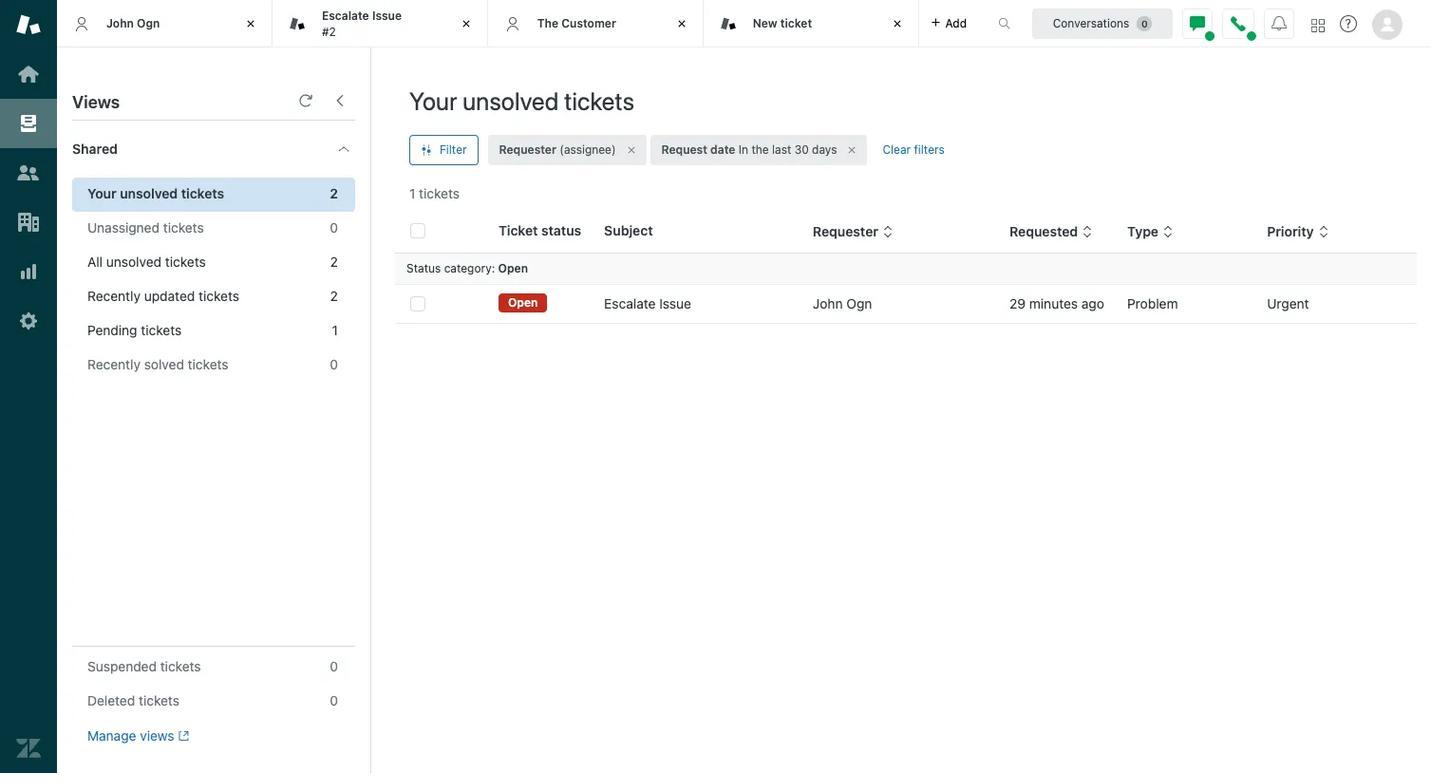 Task type: vqa. For each thing, say whether or not it's contained in the screenshot.
1 tickets
yes



Task type: describe. For each thing, give the bounding box(es) containing it.
all unsolved tickets
[[87, 254, 206, 270]]

get help image
[[1340, 15, 1357, 32]]

admin image
[[16, 309, 41, 333]]

filters
[[914, 142, 945, 157]]

john ogn tab
[[57, 0, 273, 47]]

clear filters button
[[872, 135, 956, 165]]

priority button
[[1267, 223, 1330, 240]]

tickets down recently updated tickets
[[141, 322, 182, 338]]

clear
[[883, 142, 911, 157]]

2 for your unsolved tickets
[[330, 185, 338, 201]]

30
[[795, 142, 809, 157]]

tickets up all unsolved tickets
[[163, 219, 204, 236]]

status
[[407, 261, 441, 275]]

priority
[[1267, 223, 1314, 240]]

1 vertical spatial ogn
[[847, 295, 872, 312]]

1 vertical spatial unsolved
[[120, 185, 178, 201]]

unassigned
[[87, 219, 160, 236]]

the customer tab
[[488, 0, 704, 47]]

views
[[140, 728, 174, 744]]

in
[[739, 142, 749, 157]]

escalate for escalate issue
[[604, 295, 656, 312]]

shared
[[72, 141, 118, 157]]

tab containing escalate issue
[[273, 0, 488, 47]]

notifications image
[[1272, 16, 1287, 31]]

0 for suspended tickets
[[330, 658, 338, 674]]

all
[[87, 254, 103, 270]]

#2
[[322, 24, 336, 38]]

(opens in a new tab) image
[[174, 731, 189, 742]]

recently for recently updated tickets
[[87, 288, 141, 304]]

1 tickets
[[409, 185, 460, 201]]

ticket status
[[499, 222, 582, 238]]

urgent
[[1267, 295, 1310, 312]]

issue for escalate issue
[[659, 295, 692, 312]]

remove image for requester (assignee)
[[626, 144, 637, 156]]

29 minutes ago
[[1010, 295, 1105, 312]]

2 for recently updated tickets
[[330, 288, 338, 304]]

2 vertical spatial unsolved
[[106, 254, 162, 270]]

tickets up views
[[139, 693, 179, 709]]

days
[[812, 142, 837, 157]]

escalate issue link
[[604, 294, 692, 313]]

manage views link
[[87, 728, 189, 745]]

shared heading
[[57, 121, 370, 178]]

views image
[[16, 111, 41, 136]]

ticket
[[781, 16, 812, 30]]

pending
[[87, 322, 137, 338]]

2 for all unsolved tickets
[[330, 254, 338, 270]]

1 vertical spatial open
[[508, 296, 538, 310]]

requester button
[[813, 223, 894, 240]]

john inside tab
[[106, 16, 134, 30]]

date
[[711, 142, 736, 157]]

recently solved tickets
[[87, 356, 229, 372]]

issue for escalate issue #2
[[372, 9, 402, 23]]

recently updated tickets
[[87, 288, 239, 304]]

solved
[[144, 356, 184, 372]]

status category: open
[[407, 261, 528, 275]]

escalate issue #2
[[322, 9, 402, 38]]

1 for 1
[[332, 322, 338, 338]]

requested
[[1010, 223, 1078, 240]]

the
[[537, 16, 559, 30]]

get started image
[[16, 62, 41, 86]]

problem
[[1128, 295, 1178, 312]]

1 horizontal spatial john ogn
[[813, 295, 872, 312]]

escalate for escalate issue #2
[[322, 9, 369, 23]]

conversations
[[1053, 16, 1130, 30]]

last
[[772, 142, 792, 157]]

requested button
[[1010, 223, 1094, 240]]

recently for recently solved tickets
[[87, 356, 141, 372]]

suspended tickets
[[87, 658, 201, 674]]

hide panel views image
[[332, 93, 348, 108]]

new ticket
[[753, 16, 812, 30]]

tickets down the filter button on the left top of the page
[[419, 185, 460, 201]]

tickets up (assignee)
[[564, 86, 635, 115]]

customer
[[562, 16, 616, 30]]

add button
[[919, 0, 978, 47]]

0 vertical spatial open
[[498, 261, 528, 275]]

status
[[541, 222, 582, 238]]

main element
[[0, 0, 57, 773]]

0 vertical spatial unsolved
[[463, 86, 559, 115]]

add
[[946, 16, 967, 30]]

remove image for request date in the last 30 days
[[847, 144, 858, 156]]



Task type: locate. For each thing, give the bounding box(es) containing it.
1 remove image from the left
[[626, 144, 637, 156]]

3 close image from the left
[[888, 14, 907, 33]]

requester inside button
[[813, 223, 879, 240]]

unsolved
[[463, 86, 559, 115], [120, 185, 178, 201], [106, 254, 162, 270]]

0 horizontal spatial close image
[[241, 14, 260, 33]]

request date in the last 30 days
[[662, 142, 837, 157]]

close image
[[241, 14, 260, 33], [672, 14, 691, 33], [888, 14, 907, 33]]

0 horizontal spatial remove image
[[626, 144, 637, 156]]

filter button
[[409, 135, 478, 165]]

0 vertical spatial your unsolved tickets
[[409, 86, 635, 115]]

unsolved up requester (assignee)
[[463, 86, 559, 115]]

1 vertical spatial 1
[[332, 322, 338, 338]]

unsolved up unassigned tickets
[[120, 185, 178, 201]]

tickets right updated
[[199, 288, 239, 304]]

0 horizontal spatial your
[[87, 185, 117, 201]]

john
[[106, 16, 134, 30], [813, 295, 843, 312]]

updated
[[144, 288, 195, 304]]

0 vertical spatial 1
[[409, 185, 415, 201]]

close image for the customer
[[672, 14, 691, 33]]

requester
[[499, 142, 557, 157], [813, 223, 879, 240]]

3 0 from the top
[[330, 658, 338, 674]]

refresh views pane image
[[298, 93, 313, 108]]

close image inside the customer tab
[[672, 14, 691, 33]]

(assignee)
[[560, 142, 616, 157]]

minutes
[[1030, 295, 1078, 312]]

open down status category: open
[[508, 296, 538, 310]]

2 remove image from the left
[[847, 144, 858, 156]]

close image left the new on the top right of page
[[672, 14, 691, 33]]

the customer
[[537, 16, 616, 30]]

button displays agent's chat status as online. image
[[1190, 16, 1205, 31]]

1 horizontal spatial ogn
[[847, 295, 872, 312]]

unassigned tickets
[[87, 219, 204, 236]]

tickets up updated
[[165, 254, 206, 270]]

manage
[[87, 728, 136, 744]]

john ogn
[[106, 16, 160, 30], [813, 295, 872, 312]]

new ticket tab
[[704, 0, 919, 47]]

1 vertical spatial requester
[[813, 223, 879, 240]]

0
[[330, 219, 338, 236], [330, 356, 338, 372], [330, 658, 338, 674], [330, 693, 338, 709]]

1 horizontal spatial your unsolved tickets
[[409, 86, 635, 115]]

ogn inside tab
[[137, 16, 160, 30]]

customers image
[[16, 161, 41, 185]]

0 vertical spatial your
[[409, 86, 457, 115]]

conversations button
[[1033, 8, 1173, 38]]

remove image right days
[[847, 144, 858, 156]]

your up "unassigned"
[[87, 185, 117, 201]]

1 2 from the top
[[330, 185, 338, 201]]

close image for john ogn
[[241, 14, 260, 33]]

shared button
[[57, 121, 317, 178]]

1 horizontal spatial remove image
[[847, 144, 858, 156]]

1 vertical spatial recently
[[87, 356, 141, 372]]

2 vertical spatial 2
[[330, 288, 338, 304]]

recently down pending
[[87, 356, 141, 372]]

ago
[[1082, 295, 1105, 312]]

1 vertical spatial 2
[[330, 254, 338, 270]]

close image inside new ticket "tab"
[[888, 14, 907, 33]]

recently
[[87, 288, 141, 304], [87, 356, 141, 372]]

2 recently from the top
[[87, 356, 141, 372]]

1 recently from the top
[[87, 288, 141, 304]]

requester for requester
[[813, 223, 879, 240]]

recently up pending
[[87, 288, 141, 304]]

john ogn inside tab
[[106, 16, 160, 30]]

1 vertical spatial escalate
[[604, 295, 656, 312]]

1 vertical spatial your unsolved tickets
[[87, 185, 224, 201]]

zendesk products image
[[1312, 19, 1325, 32]]

suspended
[[87, 658, 157, 674]]

1 horizontal spatial john
[[813, 295, 843, 312]]

0 for deleted tickets
[[330, 693, 338, 709]]

zendesk image
[[16, 736, 41, 761]]

escalate inside the escalate issue #2
[[322, 9, 369, 23]]

0 horizontal spatial 1
[[332, 322, 338, 338]]

3 2 from the top
[[330, 288, 338, 304]]

1 horizontal spatial close image
[[672, 14, 691, 33]]

your unsolved tickets
[[409, 86, 635, 115], [87, 185, 224, 201]]

2 0 from the top
[[330, 356, 338, 372]]

0 vertical spatial john
[[106, 16, 134, 30]]

0 horizontal spatial john
[[106, 16, 134, 30]]

unsolved down "unassigned"
[[106, 254, 162, 270]]

tabs tab list
[[57, 0, 978, 47]]

1 for 1 tickets
[[409, 185, 415, 201]]

john ogn down requester button
[[813, 295, 872, 312]]

tab
[[273, 0, 488, 47]]

1 close image from the left
[[241, 14, 260, 33]]

1 0 from the top
[[330, 219, 338, 236]]

zendesk support image
[[16, 12, 41, 37]]

0 for unassigned tickets
[[330, 219, 338, 236]]

0 horizontal spatial ogn
[[137, 16, 160, 30]]

your unsolved tickets up requester (assignee)
[[409, 86, 635, 115]]

request
[[662, 142, 708, 157]]

open down ticket
[[498, 261, 528, 275]]

0 horizontal spatial escalate
[[322, 9, 369, 23]]

clear filters
[[883, 142, 945, 157]]

4 0 from the top
[[330, 693, 338, 709]]

close image inside john ogn tab
[[241, 14, 260, 33]]

tickets up deleted tickets
[[160, 658, 201, 674]]

requester down days
[[813, 223, 879, 240]]

0 vertical spatial 2
[[330, 185, 338, 201]]

ticket
[[499, 222, 538, 238]]

filter
[[440, 142, 467, 157]]

1 vertical spatial your
[[87, 185, 117, 201]]

your unsolved tickets up unassigned tickets
[[87, 185, 224, 201]]

requester left (assignee)
[[499, 142, 557, 157]]

1 vertical spatial john ogn
[[813, 295, 872, 312]]

2 2 from the top
[[330, 254, 338, 270]]

escalate up the #2 on the left top
[[322, 9, 369, 23]]

2 close image from the left
[[672, 14, 691, 33]]

0 horizontal spatial your unsolved tickets
[[87, 185, 224, 201]]

close image left add popup button
[[888, 14, 907, 33]]

row containing escalate issue
[[395, 285, 1417, 323]]

0 vertical spatial ogn
[[137, 16, 160, 30]]

1 horizontal spatial 1
[[409, 185, 415, 201]]

0 vertical spatial john ogn
[[106, 16, 160, 30]]

remove image right (assignee)
[[626, 144, 637, 156]]

issue inside the escalate issue #2
[[372, 9, 402, 23]]

tickets right solved
[[188, 356, 229, 372]]

subject
[[604, 222, 653, 238]]

0 horizontal spatial john ogn
[[106, 16, 160, 30]]

the
[[752, 142, 769, 157]]

1 horizontal spatial issue
[[659, 295, 692, 312]]

tickets down shared heading
[[181, 185, 224, 201]]

john ogn up the views
[[106, 16, 160, 30]]

category:
[[444, 261, 495, 275]]

1 vertical spatial issue
[[659, 295, 692, 312]]

john up the views
[[106, 16, 134, 30]]

manage views
[[87, 728, 174, 744]]

1 horizontal spatial requester
[[813, 223, 879, 240]]

close image
[[457, 14, 476, 33]]

john down requester button
[[813, 295, 843, 312]]

requester (assignee)
[[499, 142, 616, 157]]

remove image
[[626, 144, 637, 156], [847, 144, 858, 156]]

escalate down subject
[[604, 295, 656, 312]]

type button
[[1128, 223, 1174, 240]]

requester for requester (assignee)
[[499, 142, 557, 157]]

0 vertical spatial issue
[[372, 9, 402, 23]]

deleted
[[87, 693, 135, 709]]

0 horizontal spatial issue
[[372, 9, 402, 23]]

escalate issue
[[604, 295, 692, 312]]

close image for new ticket
[[888, 14, 907, 33]]

0 vertical spatial requester
[[499, 142, 557, 157]]

close image left the #2 on the left top
[[241, 14, 260, 33]]

1
[[409, 185, 415, 201], [332, 322, 338, 338]]

new
[[753, 16, 778, 30]]

views
[[72, 92, 120, 112]]

pending tickets
[[87, 322, 182, 338]]

29
[[1010, 295, 1026, 312]]

0 horizontal spatial requester
[[499, 142, 557, 157]]

1 vertical spatial john
[[813, 295, 843, 312]]

row
[[395, 285, 1417, 323]]

0 vertical spatial escalate
[[322, 9, 369, 23]]

open
[[498, 261, 528, 275], [508, 296, 538, 310]]

issue
[[372, 9, 402, 23], [659, 295, 692, 312]]

1 horizontal spatial your
[[409, 86, 457, 115]]

your
[[409, 86, 457, 115], [87, 185, 117, 201]]

0 for recently solved tickets
[[330, 356, 338, 372]]

escalate
[[322, 9, 369, 23], [604, 295, 656, 312]]

2
[[330, 185, 338, 201], [330, 254, 338, 270], [330, 288, 338, 304]]

0 vertical spatial recently
[[87, 288, 141, 304]]

2 horizontal spatial close image
[[888, 14, 907, 33]]

reporting image
[[16, 259, 41, 284]]

1 horizontal spatial escalate
[[604, 295, 656, 312]]

type
[[1128, 223, 1159, 240]]

your up the filter button on the left top of the page
[[409, 86, 457, 115]]

organizations image
[[16, 210, 41, 235]]

deleted tickets
[[87, 693, 179, 709]]

ogn
[[137, 16, 160, 30], [847, 295, 872, 312]]

tickets
[[564, 86, 635, 115], [181, 185, 224, 201], [419, 185, 460, 201], [163, 219, 204, 236], [165, 254, 206, 270], [199, 288, 239, 304], [141, 322, 182, 338], [188, 356, 229, 372], [160, 658, 201, 674], [139, 693, 179, 709]]



